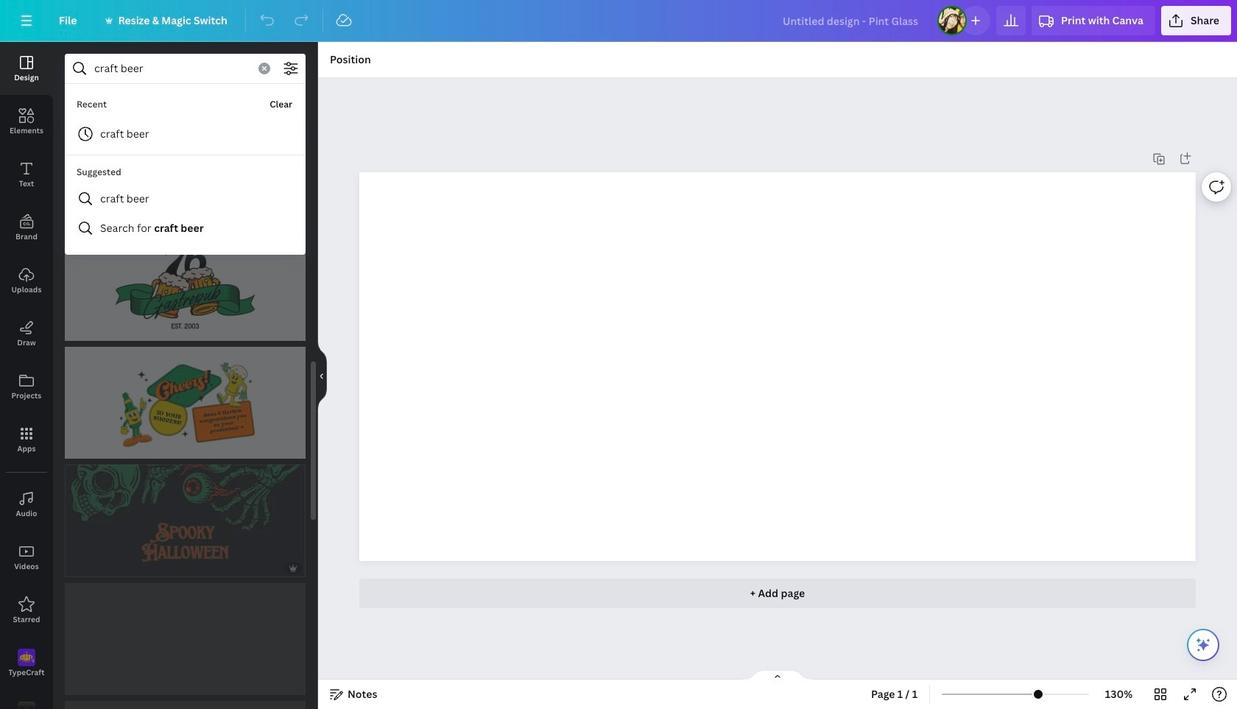 Task type: describe. For each thing, give the bounding box(es) containing it.
black simple typography personal name monogram groomsman pint glass image
[[65, 111, 306, 223]]

Design title text field
[[771, 6, 932, 35]]

side panel tab list
[[0, 42, 53, 709]]

canva assistant image
[[1195, 636, 1212, 654]]

character builder image
[[0, 690, 53, 709]]



Task type: locate. For each thing, give the bounding box(es) containing it.
Search Pint Glass templates search field
[[94, 55, 250, 83]]

green yellow black business pint glass image
[[65, 229, 306, 341]]

list
[[59, 72, 306, 243]]

hide image
[[317, 340, 327, 411]]

Zoom button
[[1095, 683, 1143, 706]]

illustrative spooky halloween pint glass group
[[65, 465, 306, 577]]

show pages image
[[743, 670, 813, 681]]

main menu bar
[[0, 0, 1238, 42]]

green orange yellow business pint glass image
[[65, 347, 306, 459]]



Task type: vqa. For each thing, say whether or not it's contained in the screenshot.
Search Pint Glass templates search box
yes



